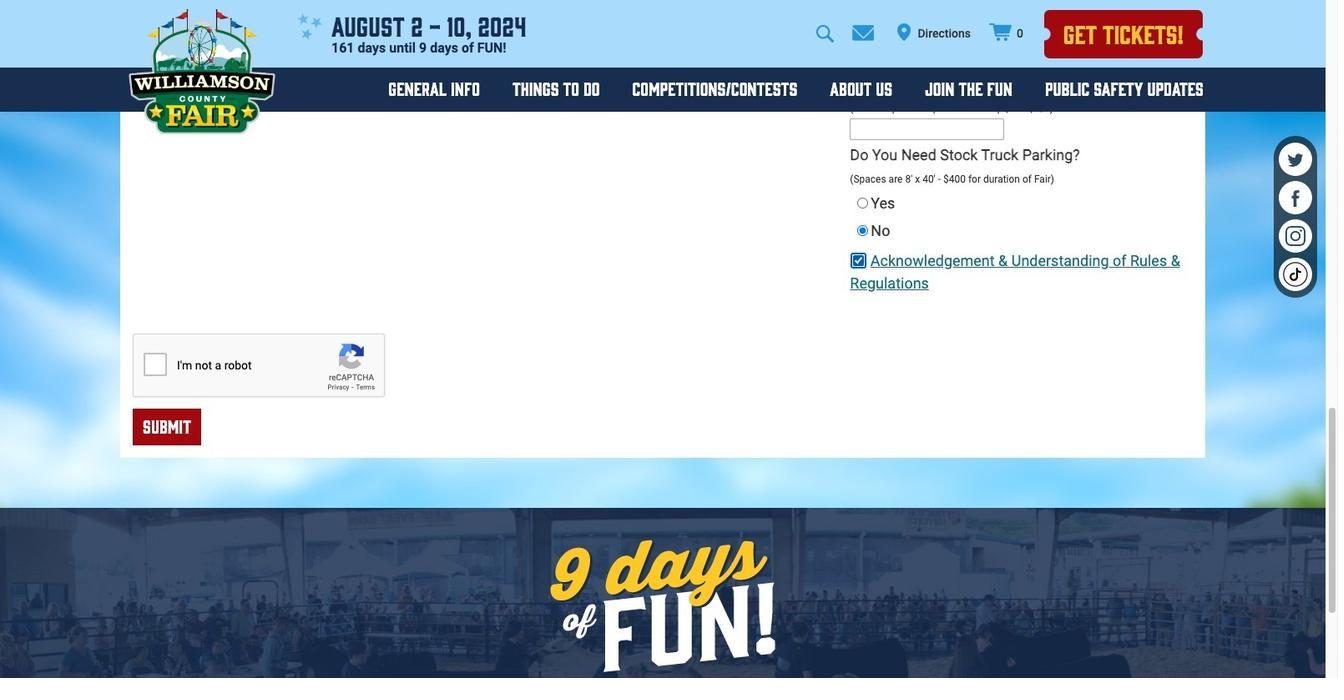 Task type: describe. For each thing, give the bounding box(es) containing it.
facebook icon image
[[1279, 181, 1312, 214]]

instagram icon image
[[1279, 219, 1312, 253]]

twitter icon image
[[1279, 142, 1312, 176]]



Task type: locate. For each thing, give the bounding box(es) containing it.
tiktok image
[[1279, 258, 1312, 291]]

None text field
[[850, 47, 1005, 69], [850, 118, 1005, 140], [850, 47, 1005, 69], [850, 118, 1005, 140]]

None checkbox
[[854, 255, 864, 266]]

None radio
[[858, 198, 869, 209], [858, 225, 869, 236], [858, 198, 869, 209], [858, 225, 869, 236]]



